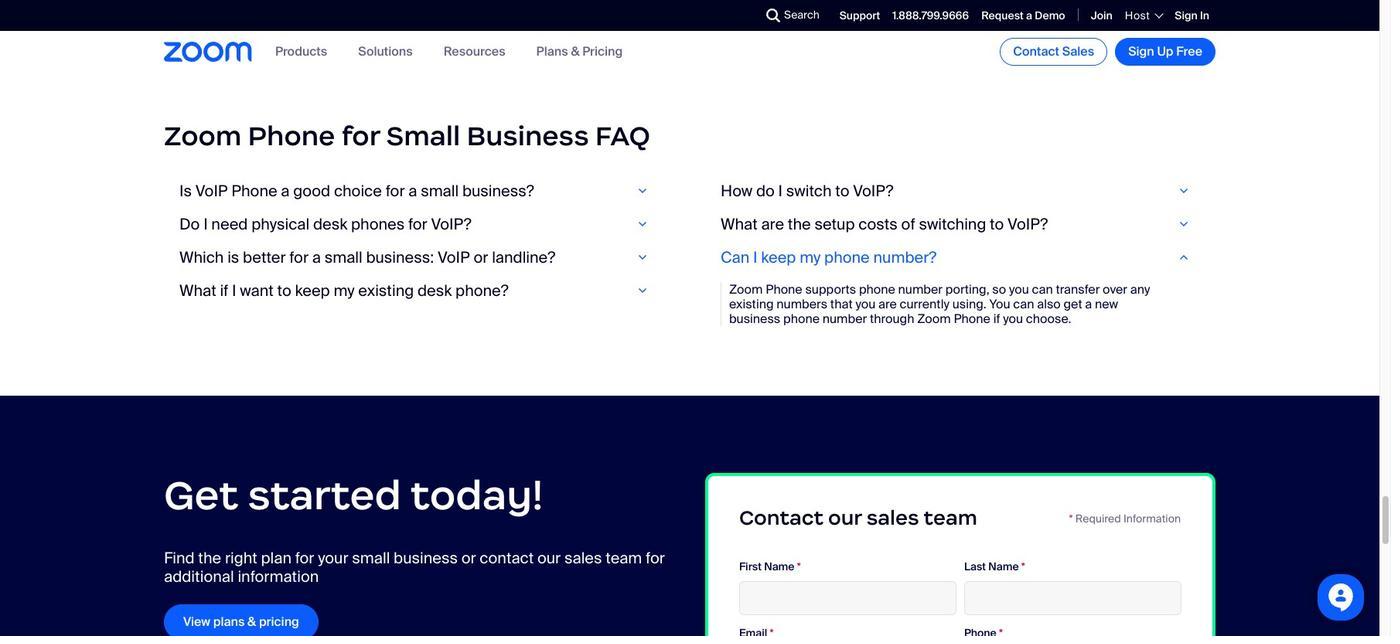 Task type: vqa. For each thing, say whether or not it's contained in the screenshot.
email@yourcompany.com text field
no



Task type: describe. For each thing, give the bounding box(es) containing it.
free
[[1177, 43, 1203, 60]]

0 vertical spatial phone
[[825, 247, 870, 268]]

small inside "find the right plan for your small business or contact our sales team for additional information"
[[352, 549, 390, 569]]

faq
[[596, 120, 651, 154]]

need
[[211, 214, 248, 234]]

phone up need
[[232, 181, 277, 201]]

to for how do i switch to voip?
[[836, 181, 850, 201]]

1 vertical spatial small
[[325, 247, 363, 268]]

* for last name *
[[1022, 560, 1026, 574]]

0 vertical spatial if
[[220, 281, 229, 301]]

0 vertical spatial my
[[800, 247, 821, 268]]

business?
[[463, 181, 534, 201]]

1 vertical spatial to
[[990, 214, 1004, 234]]

support
[[840, 8, 881, 22]]

get started today!
[[164, 471, 543, 521]]

sign in link
[[1175, 8, 1210, 22]]

0 vertical spatial our
[[829, 506, 862, 531]]

required
[[1076, 513, 1122, 526]]

is
[[228, 247, 239, 268]]

is
[[179, 181, 192, 201]]

contact for contact our sales team
[[740, 506, 824, 531]]

1 horizontal spatial voip?
[[854, 181, 894, 201]]

or for voip
[[474, 247, 489, 268]]

up
[[1158, 43, 1174, 60]]

you
[[990, 296, 1011, 313]]

do
[[179, 214, 200, 234]]

zoom for zoom phone for small business faq
[[164, 120, 242, 154]]

phone?
[[456, 281, 509, 301]]

resources button
[[444, 44, 506, 60]]

sales inside "find the right plan for your small business or contact our sales team for additional information"
[[565, 549, 602, 569]]

how do i switch to voip? button
[[721, 181, 1201, 201]]

which is better for a small business: voip or landline?
[[179, 247, 556, 268]]

right
[[225, 549, 257, 569]]

contact our sales team
[[740, 506, 978, 531]]

zoom phone supports phone number porting, so you can transfer over any existing numbers that you are currently using. you can also get a new business phone number through zoom phone if you choose.
[[730, 282, 1151, 327]]

do
[[757, 181, 775, 201]]

0 vertical spatial sales
[[867, 506, 920, 531]]

find the right plan for your small business or contact our sales team for additional information
[[164, 549, 665, 587]]

phones
[[351, 214, 405, 234]]

a inside "zoom phone supports phone number porting, so you can transfer over any existing numbers that you are currently using. you can also get a new business phone number through zoom phone if you choose."
[[1086, 296, 1093, 313]]

to for what if i want to keep my existing desk phone?
[[277, 281, 291, 301]]

zoom phone for small business faq
[[164, 120, 651, 154]]

sales
[[1063, 43, 1095, 60]]

information
[[238, 567, 319, 587]]

started
[[248, 471, 402, 521]]

2 horizontal spatial voip?
[[1008, 214, 1049, 234]]

get
[[1064, 296, 1083, 313]]

1 horizontal spatial keep
[[761, 247, 796, 268]]

can
[[721, 247, 750, 268]]

what for what if i want to keep my existing desk phone?
[[179, 281, 216, 301]]

landline?
[[492, 247, 556, 268]]

a down do i need physical desk phones for voip?
[[312, 247, 321, 268]]

additional
[[164, 567, 234, 587]]

i right do
[[204, 214, 208, 234]]

business
[[467, 120, 589, 154]]

currently
[[900, 296, 950, 313]]

plans
[[537, 44, 568, 60]]

costs
[[859, 214, 898, 234]]

porting,
[[946, 282, 990, 298]]

you right that
[[856, 296, 876, 313]]

view plans & pricing
[[183, 614, 299, 631]]

2 vertical spatial phone
[[784, 311, 820, 327]]

what are the setup costs of switching to voip? button
[[721, 214, 1201, 234]]

sign in
[[1175, 8, 1210, 22]]

solutions button
[[358, 44, 413, 60]]

2 horizontal spatial *
[[1070, 513, 1074, 526]]

can i keep my phone number?
[[721, 247, 937, 268]]

none text field inside contact our sales team element
[[740, 582, 957, 616]]

1 vertical spatial number
[[823, 311, 867, 327]]

choose.
[[1027, 311, 1072, 327]]

information
[[1124, 513, 1181, 526]]

2 horizontal spatial zoom
[[918, 311, 951, 327]]

can right you
[[1014, 296, 1035, 313]]

solutions
[[358, 44, 413, 60]]

plans & pricing
[[537, 44, 623, 60]]

which is better for a small business: voip or landline? button
[[179, 247, 659, 268]]

you right so
[[1010, 282, 1030, 298]]

get
[[164, 471, 238, 521]]

a left good
[[281, 181, 290, 201]]

plans
[[213, 614, 245, 631]]

any
[[1131, 282, 1151, 298]]

0 vertical spatial small
[[421, 181, 459, 201]]

products
[[275, 44, 327, 60]]

which
[[179, 247, 224, 268]]

resources
[[444, 44, 506, 60]]

contact
[[480, 549, 534, 569]]

1 vertical spatial keep
[[295, 281, 330, 301]]

can i keep my phone number? button
[[721, 247, 1201, 268]]

new
[[1096, 296, 1119, 313]]

zoom for zoom phone supports phone number porting, so you can transfer over any existing numbers that you are currently using. you can also get a new business phone number through zoom phone if you choose.
[[730, 282, 763, 298]]

last name *
[[965, 560, 1026, 574]]

physical
[[252, 214, 310, 234]]

if inside "zoom phone supports phone number porting, so you can transfer over any existing numbers that you are currently using. you can also get a new business phone number through zoom phone if you choose."
[[994, 311, 1001, 327]]

i right the do
[[779, 181, 783, 201]]

phone down porting,
[[954, 311, 991, 327]]

over
[[1103, 282, 1128, 298]]

view plans & pricing link
[[164, 605, 319, 637]]

* for first name *
[[797, 560, 801, 574]]

1 vertical spatial my
[[334, 281, 355, 301]]

numbers
[[777, 296, 828, 313]]

view
[[183, 614, 210, 631]]

host
[[1126, 8, 1151, 22]]

contact sales link
[[1001, 38, 1108, 66]]

supports
[[806, 282, 857, 298]]

choice
[[334, 181, 382, 201]]

also
[[1038, 296, 1061, 313]]

sign for sign in
[[1175, 8, 1198, 22]]



Task type: locate. For each thing, give the bounding box(es) containing it.
number
[[899, 282, 943, 298], [823, 311, 867, 327]]

* right the first
[[797, 560, 801, 574]]

through
[[870, 311, 915, 327]]

sales
[[867, 506, 920, 531], [565, 549, 602, 569]]

sign up free link
[[1116, 38, 1216, 66]]

1 horizontal spatial are
[[879, 296, 897, 313]]

plan
[[261, 549, 292, 569]]

0 vertical spatial sign
[[1175, 8, 1198, 22]]

1 vertical spatial voip
[[438, 247, 470, 268]]

name right the first
[[765, 560, 795, 574]]

is voip phone a good choice for a small business? button
[[179, 181, 659, 201]]

i
[[779, 181, 783, 201], [204, 214, 208, 234], [754, 247, 758, 268], [232, 281, 236, 301]]

1 horizontal spatial sign
[[1175, 8, 1198, 22]]

contact for contact sales
[[1014, 43, 1060, 60]]

what if i want to keep my existing desk phone?
[[179, 281, 509, 301]]

0 vertical spatial keep
[[761, 247, 796, 268]]

you down so
[[1004, 311, 1024, 327]]

i left want
[[232, 281, 236, 301]]

1 vertical spatial contact
[[740, 506, 824, 531]]

0 horizontal spatial business
[[394, 549, 458, 569]]

small
[[421, 181, 459, 201], [325, 247, 363, 268], [352, 549, 390, 569]]

0 horizontal spatial sales
[[565, 549, 602, 569]]

1 vertical spatial sales
[[565, 549, 602, 569]]

None text field
[[965, 582, 1182, 616]]

1 horizontal spatial existing
[[730, 296, 774, 313]]

0 horizontal spatial *
[[797, 560, 801, 574]]

contact up first name * on the bottom of the page
[[740, 506, 824, 531]]

& right 'plans'
[[571, 44, 580, 60]]

or inside "find the right plan for your small business or contact our sales team for additional information"
[[462, 549, 476, 569]]

or
[[474, 247, 489, 268], [462, 549, 476, 569]]

what for what are the setup costs of switching to voip?
[[721, 214, 758, 234]]

is voip phone a good choice for a small business?
[[179, 181, 534, 201]]

pricing
[[259, 614, 299, 631]]

a right the get
[[1086, 296, 1093, 313]]

0 vertical spatial number
[[899, 282, 943, 298]]

request
[[982, 8, 1024, 22]]

name for first
[[765, 560, 795, 574]]

in
[[1201, 8, 1210, 22]]

phone down setup
[[825, 247, 870, 268]]

2 horizontal spatial to
[[990, 214, 1004, 234]]

1 vertical spatial &
[[248, 614, 256, 631]]

request a demo link
[[982, 8, 1066, 22]]

0 horizontal spatial &
[[248, 614, 256, 631]]

business inside "find the right plan for your small business or contact our sales team for additional information"
[[394, 549, 458, 569]]

are left currently at the right of the page
[[879, 296, 897, 313]]

a up do i need physical desk phones for voip? dropdown button
[[409, 181, 417, 201]]

0 vertical spatial business
[[730, 311, 781, 327]]

our
[[829, 506, 862, 531], [538, 549, 561, 569]]

0 horizontal spatial existing
[[358, 281, 414, 301]]

number?
[[874, 247, 937, 268]]

1 horizontal spatial the
[[788, 214, 811, 234]]

a left the demo
[[1027, 8, 1033, 22]]

that
[[831, 296, 853, 313]]

or left contact
[[462, 549, 476, 569]]

using.
[[953, 296, 987, 313]]

first name *
[[740, 560, 801, 574]]

want
[[240, 281, 274, 301]]

the inside "find the right plan for your small business or contact our sales team for additional information"
[[198, 549, 221, 569]]

of
[[902, 214, 916, 234]]

0 horizontal spatial number
[[823, 311, 867, 327]]

to
[[836, 181, 850, 201], [990, 214, 1004, 234], [277, 281, 291, 301]]

join
[[1091, 8, 1113, 22]]

1 horizontal spatial if
[[994, 311, 1001, 327]]

0 vertical spatial team
[[924, 506, 978, 531]]

first
[[740, 560, 762, 574]]

business inside "zoom phone supports phone number porting, so you can transfer over any existing numbers that you are currently using. you can also get a new business phone number through zoom phone if you choose."
[[730, 311, 781, 327]]

today!
[[411, 471, 543, 521]]

switch
[[787, 181, 832, 201]]

0 horizontal spatial sign
[[1129, 43, 1155, 60]]

1 horizontal spatial *
[[1022, 560, 1026, 574]]

none text field inside contact our sales team element
[[965, 582, 1182, 616]]

zoom left 'using.'
[[918, 311, 951, 327]]

sign left up
[[1129, 43, 1155, 60]]

contact sales
[[1014, 43, 1095, 60]]

the right find
[[198, 549, 221, 569]]

team
[[924, 506, 978, 531], [606, 549, 642, 569]]

1 horizontal spatial business
[[730, 311, 781, 327]]

how do i switch to voip?
[[721, 181, 894, 201]]

keep right want
[[295, 281, 330, 301]]

support link
[[840, 8, 881, 22]]

1 vertical spatial desk
[[418, 281, 452, 301]]

0 horizontal spatial the
[[198, 549, 221, 569]]

0 horizontal spatial keep
[[295, 281, 330, 301]]

1 vertical spatial if
[[994, 311, 1001, 327]]

1 vertical spatial sign
[[1129, 43, 1155, 60]]

0 horizontal spatial if
[[220, 281, 229, 301]]

existing inside "zoom phone supports phone number porting, so you can transfer over any existing numbers that you are currently using. you can also get a new business phone number through zoom phone if you choose."
[[730, 296, 774, 313]]

0 vertical spatial voip
[[196, 181, 228, 201]]

existing down can at the right
[[730, 296, 774, 313]]

phone up good
[[248, 120, 335, 154]]

0 vertical spatial desk
[[313, 214, 348, 234]]

my up supports on the right
[[800, 247, 821, 268]]

1 horizontal spatial zoom
[[730, 282, 763, 298]]

zoom up is
[[164, 120, 242, 154]]

plans & pricing link
[[537, 44, 623, 60]]

phone down supports on the right
[[784, 311, 820, 327]]

to right switch
[[836, 181, 850, 201]]

zoom down can at the right
[[730, 282, 763, 298]]

0 vertical spatial &
[[571, 44, 580, 60]]

your
[[318, 549, 349, 569]]

host button
[[1126, 8, 1163, 22]]

1.888.799.9666
[[893, 8, 970, 22]]

pricing
[[583, 44, 623, 60]]

1 horizontal spatial desk
[[418, 281, 452, 301]]

i right can at the right
[[754, 247, 758, 268]]

contact our sales team element
[[706, 474, 1216, 637]]

2 name from the left
[[989, 560, 1019, 574]]

sign for sign up free
[[1129, 43, 1155, 60]]

team inside "find the right plan for your small business or contact our sales team for additional information"
[[606, 549, 642, 569]]

to right want
[[277, 281, 291, 301]]

voip? up costs
[[854, 181, 894, 201]]

1 horizontal spatial my
[[800, 247, 821, 268]]

how
[[721, 181, 753, 201]]

setup
[[815, 214, 855, 234]]

name for last
[[989, 560, 1019, 574]]

existing down business:
[[358, 281, 414, 301]]

1 vertical spatial business
[[394, 549, 458, 569]]

2 vertical spatial to
[[277, 281, 291, 301]]

* required information
[[1070, 513, 1181, 526]]

0 horizontal spatial desk
[[313, 214, 348, 234]]

1 vertical spatial our
[[538, 549, 561, 569]]

1 vertical spatial phone
[[859, 282, 896, 298]]

1 vertical spatial what
[[179, 281, 216, 301]]

can up choose. on the right
[[1033, 282, 1054, 298]]

1 vertical spatial team
[[606, 549, 642, 569]]

name
[[765, 560, 795, 574], [989, 560, 1019, 574]]

voip right is
[[196, 181, 228, 201]]

None text field
[[740, 582, 957, 616]]

contact down request a demo link
[[1014, 43, 1060, 60]]

better
[[243, 247, 286, 268]]

0 vertical spatial what
[[721, 214, 758, 234]]

1 name from the left
[[765, 560, 795, 574]]

demo
[[1035, 8, 1066, 22]]

0 horizontal spatial are
[[762, 214, 785, 234]]

keep
[[761, 247, 796, 268], [295, 281, 330, 301]]

my
[[800, 247, 821, 268], [334, 281, 355, 301]]

products button
[[275, 44, 327, 60]]

a
[[1027, 8, 1033, 22], [281, 181, 290, 201], [409, 181, 417, 201], [312, 247, 321, 268], [1086, 296, 1093, 313]]

phone left supports on the right
[[766, 282, 803, 298]]

phone
[[248, 120, 335, 154], [232, 181, 277, 201], [766, 282, 803, 298], [954, 311, 991, 327]]

0 horizontal spatial my
[[334, 281, 355, 301]]

our inside "find the right plan for your small business or contact our sales team for additional information"
[[538, 549, 561, 569]]

name right the last
[[989, 560, 1019, 574]]

if down so
[[994, 311, 1001, 327]]

1 horizontal spatial team
[[924, 506, 978, 531]]

1 vertical spatial the
[[198, 549, 221, 569]]

voip up phone?
[[438, 247, 470, 268]]

*
[[1070, 513, 1074, 526], [797, 560, 801, 574], [1022, 560, 1026, 574]]

0 horizontal spatial our
[[538, 549, 561, 569]]

voip? up which is better for a small business: voip or landline? 'dropdown button'
[[431, 214, 472, 234]]

1 horizontal spatial voip
[[438, 247, 470, 268]]

0 vertical spatial contact
[[1014, 43, 1060, 60]]

0 horizontal spatial voip
[[196, 181, 228, 201]]

0 horizontal spatial name
[[765, 560, 795, 574]]

switching
[[919, 214, 987, 234]]

1 horizontal spatial contact
[[1014, 43, 1060, 60]]

phone up through
[[859, 282, 896, 298]]

1 horizontal spatial our
[[829, 506, 862, 531]]

search image
[[767, 9, 781, 22], [767, 9, 781, 22]]

if left want
[[220, 281, 229, 301]]

good
[[293, 181, 331, 201]]

0 vertical spatial are
[[762, 214, 785, 234]]

0 horizontal spatial what
[[179, 281, 216, 301]]

desk
[[313, 214, 348, 234], [418, 281, 452, 301]]

1 horizontal spatial &
[[571, 44, 580, 60]]

number down "number?"
[[899, 282, 943, 298]]

transfer
[[1056, 282, 1100, 298]]

None search field
[[710, 3, 771, 28]]

what are the setup costs of switching to voip?
[[721, 214, 1049, 234]]

are
[[762, 214, 785, 234], [879, 296, 897, 313]]

to right switching
[[990, 214, 1004, 234]]

1 horizontal spatial name
[[989, 560, 1019, 574]]

1 vertical spatial or
[[462, 549, 476, 569]]

0 vertical spatial zoom
[[164, 120, 242, 154]]

small
[[386, 120, 461, 154]]

number down supports on the right
[[823, 311, 867, 327]]

zoom logo image
[[164, 42, 252, 62]]

1 horizontal spatial what
[[721, 214, 758, 234]]

1 horizontal spatial number
[[899, 282, 943, 298]]

so
[[993, 282, 1007, 298]]

1 horizontal spatial sales
[[867, 506, 920, 531]]

* right the last
[[1022, 560, 1026, 574]]

sign up free
[[1129, 43, 1203, 60]]

search
[[785, 8, 820, 22]]

* left required at the right bottom of the page
[[1070, 513, 1074, 526]]

1 vertical spatial zoom
[[730, 282, 763, 298]]

0 horizontal spatial voip?
[[431, 214, 472, 234]]

sign left 'in'
[[1175, 8, 1198, 22]]

sign
[[1175, 8, 1198, 22], [1129, 43, 1155, 60]]

small up what if i want to keep my existing desk phone?
[[325, 247, 363, 268]]

small right your
[[352, 549, 390, 569]]

request a demo
[[982, 8, 1066, 22]]

are down the do
[[762, 214, 785, 234]]

& inside view plans & pricing link
[[248, 614, 256, 631]]

0 vertical spatial or
[[474, 247, 489, 268]]

or for business
[[462, 549, 476, 569]]

0 horizontal spatial to
[[277, 281, 291, 301]]

keep right can at the right
[[761, 247, 796, 268]]

team inside contact our sales team element
[[924, 506, 978, 531]]

voip?
[[854, 181, 894, 201], [431, 214, 472, 234], [1008, 214, 1049, 234]]

& right the plans
[[248, 614, 256, 631]]

2 vertical spatial zoom
[[918, 311, 951, 327]]

the down how do i switch to voip?
[[788, 214, 811, 234]]

0 vertical spatial the
[[788, 214, 811, 234]]

2 vertical spatial small
[[352, 549, 390, 569]]

what if i want to keep my existing desk phone? button
[[179, 281, 659, 301]]

0 vertical spatial to
[[836, 181, 850, 201]]

do i need physical desk phones for voip? button
[[179, 214, 659, 234]]

are inside "zoom phone supports phone number porting, so you can transfer over any existing numbers that you are currently using. you can also get a new business phone number through zoom phone if you choose."
[[879, 296, 897, 313]]

0 horizontal spatial contact
[[740, 506, 824, 531]]

my down which is better for a small business: voip or landline?
[[334, 281, 355, 301]]

what down which
[[179, 281, 216, 301]]

desk down good
[[313, 214, 348, 234]]

voip? down how do i switch to voip? "dropdown button"
[[1008, 214, 1049, 234]]

or up phone?
[[474, 247, 489, 268]]

join link
[[1091, 8, 1113, 22]]

last
[[965, 560, 987, 574]]

1 vertical spatial are
[[879, 296, 897, 313]]

what down how
[[721, 214, 758, 234]]

desk down which is better for a small business: voip or landline? 'dropdown button'
[[418, 281, 452, 301]]

0 horizontal spatial team
[[606, 549, 642, 569]]

0 horizontal spatial zoom
[[164, 120, 242, 154]]

if
[[220, 281, 229, 301], [994, 311, 1001, 327]]

small up do i need physical desk phones for voip? dropdown button
[[421, 181, 459, 201]]

1 horizontal spatial to
[[836, 181, 850, 201]]

existing
[[358, 281, 414, 301], [730, 296, 774, 313]]



